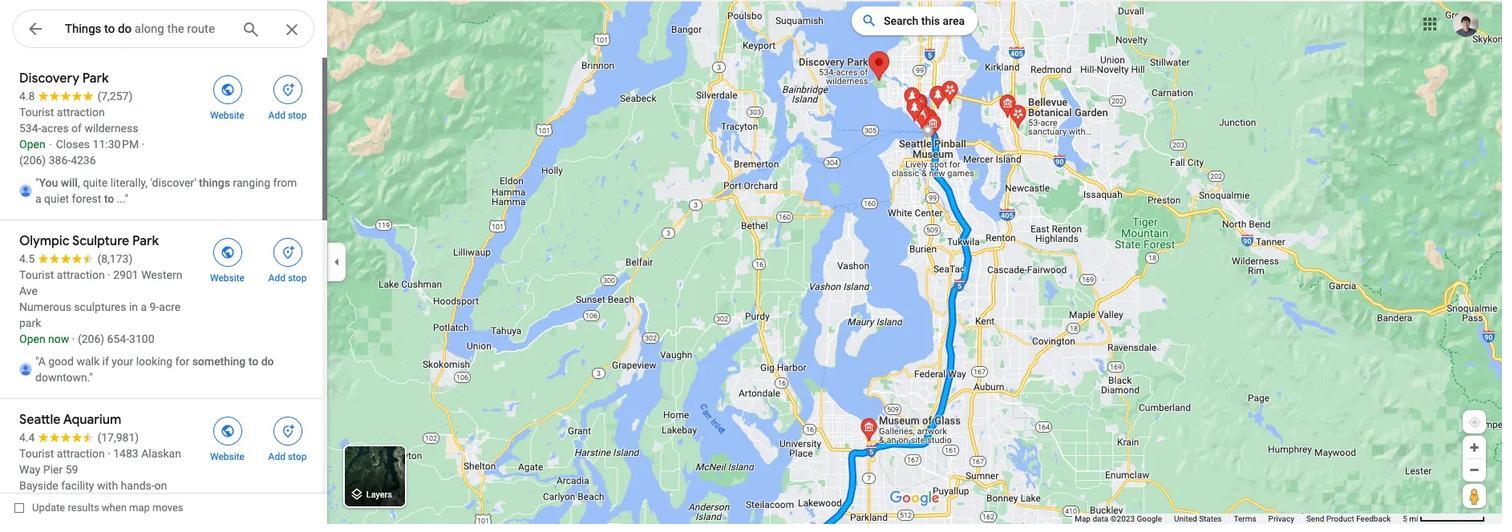 Task type: describe. For each thing, give the bounding box(es) containing it.
search this area
[[884, 14, 965, 27]]

map
[[1075, 515, 1091, 524]]

add stop for 2nd the website link from the bottom's add stop icon
[[268, 273, 307, 284]]

google maps element
[[0, 0, 1502, 524]]

add stop button for 2nd the website link from the bottom
[[257, 233, 318, 285]]

add stop for add stop icon associated with 1st the website link
[[268, 110, 307, 121]]

3 website link from the top
[[197, 412, 257, 464]]

none field inside the things to do field
[[65, 19, 229, 38]]

terms
[[1234, 515, 1256, 524]]

website image for third the website link from the top of the results for things to do feed
[[220, 424, 235, 439]]

stop for third the website link from the top of the results for things to do feed
[[288, 452, 307, 463]]

united states button
[[1174, 514, 1222, 524]]

website for website icon
[[210, 273, 245, 284]]

add stop image for 1st the website link
[[280, 83, 295, 97]]

update results when map moves
[[32, 502, 183, 514]]

collapse side panel image
[[328, 253, 346, 271]]

united states
[[1174, 515, 1222, 524]]

add stop button for 1st the website link
[[257, 71, 318, 122]]

stop for 1st the website link
[[288, 110, 307, 121]]

add for 2nd the website link from the bottom
[[268, 273, 285, 284]]

add stop image for 2nd the website link from the bottom
[[280, 245, 295, 260]]

zoom in image
[[1468, 442, 1480, 454]]

feedback
[[1356, 515, 1391, 524]]

update
[[32, 502, 65, 514]]

add for 1st the website link
[[268, 110, 285, 121]]

Things to do field
[[13, 10, 314, 49]]

privacy button
[[1268, 514, 1294, 524]]

©2023
[[1110, 515, 1135, 524]]

privacy
[[1268, 515, 1294, 524]]

add stop button for third the website link from the top of the results for things to do feed
[[257, 412, 318, 464]]

results for things to do feed
[[0, 58, 327, 524]]

add for third the website link from the top of the results for things to do feed
[[268, 452, 285, 463]]

states
[[1199, 515, 1222, 524]]

5 mi
[[1403, 515, 1418, 524]]

terms button
[[1234, 514, 1256, 524]]

send product feedback
[[1306, 515, 1391, 524]]

cannot access your location image
[[1468, 415, 1482, 430]]

show street view coverage image
[[1463, 484, 1486, 508]]



Task type: locate. For each thing, give the bounding box(es) containing it.
1 vertical spatial website
[[210, 273, 245, 284]]

0 vertical spatial add stop image
[[280, 83, 295, 97]]

website image for 1st the website link
[[220, 83, 235, 97]]

website link
[[197, 71, 257, 122], [197, 233, 257, 285], [197, 412, 257, 464]]


[[26, 18, 45, 40]]

stop
[[288, 110, 307, 121], [288, 273, 307, 284], [288, 452, 307, 463]]

Update results when map moves checkbox
[[14, 498, 183, 518]]

moves
[[152, 502, 183, 514]]

footer
[[1075, 514, 1403, 524]]

website image
[[220, 245, 235, 260]]

1 vertical spatial website link
[[197, 233, 257, 285]]

0 vertical spatial website
[[210, 110, 245, 121]]

2 stop from the top
[[288, 273, 307, 284]]

1 vertical spatial add stop button
[[257, 233, 318, 285]]

1 website image from the top
[[220, 83, 235, 97]]

add stop button
[[257, 71, 318, 122], [257, 233, 318, 285], [257, 412, 318, 464]]

website image
[[220, 83, 235, 97], [220, 424, 235, 439]]

product
[[1326, 515, 1354, 524]]

1 vertical spatial add stop image
[[280, 245, 295, 260]]

5
[[1403, 515, 1407, 524]]

3 add stop from the top
[[268, 452, 307, 463]]

0 vertical spatial add stop button
[[257, 71, 318, 122]]

3 add from the top
[[268, 452, 285, 463]]

add stop image
[[280, 424, 295, 439]]

0 vertical spatial website link
[[197, 71, 257, 122]]

2 vertical spatial stop
[[288, 452, 307, 463]]

1 website from the top
[[210, 110, 245, 121]]

mi
[[1409, 515, 1418, 524]]

area
[[943, 14, 965, 27]]

2 add stop image from the top
[[280, 245, 295, 260]]

5 mi button
[[1403, 515, 1485, 524]]

2 vertical spatial website
[[210, 452, 245, 463]]

0 vertical spatial website image
[[220, 83, 235, 97]]

map data ©2023 google
[[1075, 515, 1162, 524]]

2 vertical spatial add stop
[[268, 452, 307, 463]]

1 stop from the top
[[288, 110, 307, 121]]

1 vertical spatial website image
[[220, 424, 235, 439]]

website for third the website link from the top of the results for things to do feed's website image
[[210, 452, 245, 463]]

this
[[921, 14, 940, 27]]

send
[[1306, 515, 1324, 524]]

 search field
[[13, 10, 314, 51]]

1 website link from the top
[[197, 71, 257, 122]]

search this area button
[[852, 6, 978, 35]]

3 add stop button from the top
[[257, 412, 318, 464]]

3 website from the top
[[210, 452, 245, 463]]

website
[[210, 110, 245, 121], [210, 273, 245, 284], [210, 452, 245, 463]]

1 add stop button from the top
[[257, 71, 318, 122]]

send product feedback button
[[1306, 514, 1391, 524]]

layers
[[366, 490, 392, 501]]

1 vertical spatial add stop
[[268, 273, 307, 284]]

add
[[268, 110, 285, 121], [268, 273, 285, 284], [268, 452, 285, 463]]

results
[[68, 502, 99, 514]]

footer containing map data ©2023 google
[[1075, 514, 1403, 524]]

footer inside google maps element
[[1075, 514, 1403, 524]]

add stop
[[268, 110, 307, 121], [268, 273, 307, 284], [268, 452, 307, 463]]

0 vertical spatial add
[[268, 110, 285, 121]]

stop for 2nd the website link from the bottom
[[288, 273, 307, 284]]

search
[[884, 14, 919, 27]]

zoom out image
[[1468, 464, 1480, 476]]

when
[[102, 502, 127, 514]]

united
[[1174, 515, 1197, 524]]

2 website link from the top
[[197, 233, 257, 285]]

3 stop from the top
[[288, 452, 307, 463]]

2 website from the top
[[210, 273, 245, 284]]

0 vertical spatial add stop
[[268, 110, 307, 121]]

2 add stop from the top
[[268, 273, 307, 284]]

add stop image
[[280, 83, 295, 97], [280, 245, 295, 260]]

None field
[[65, 19, 229, 38]]

1 vertical spatial stop
[[288, 273, 307, 284]]

2 vertical spatial website link
[[197, 412, 257, 464]]

1 add stop from the top
[[268, 110, 307, 121]]

2 vertical spatial add stop button
[[257, 412, 318, 464]]

1 add from the top
[[268, 110, 285, 121]]

google account: nolan park  
(nolan.park@adept.ai) image
[[1453, 11, 1479, 37]]

2 website image from the top
[[220, 424, 235, 439]]

2 add from the top
[[268, 273, 285, 284]]

2 vertical spatial add
[[268, 452, 285, 463]]

website for 1st the website link website image
[[210, 110, 245, 121]]

map
[[129, 502, 150, 514]]

data
[[1093, 515, 1109, 524]]

1 vertical spatial add
[[268, 273, 285, 284]]

0 vertical spatial stop
[[288, 110, 307, 121]]

1 add stop image from the top
[[280, 83, 295, 97]]

google
[[1137, 515, 1162, 524]]

2 add stop button from the top
[[257, 233, 318, 285]]

add stop for add stop image at the left bottom of page
[[268, 452, 307, 463]]

 button
[[13, 10, 58, 51]]



Task type: vqa. For each thing, say whether or not it's contained in the screenshot.
second ', 102 US DOLLARS' element
no



